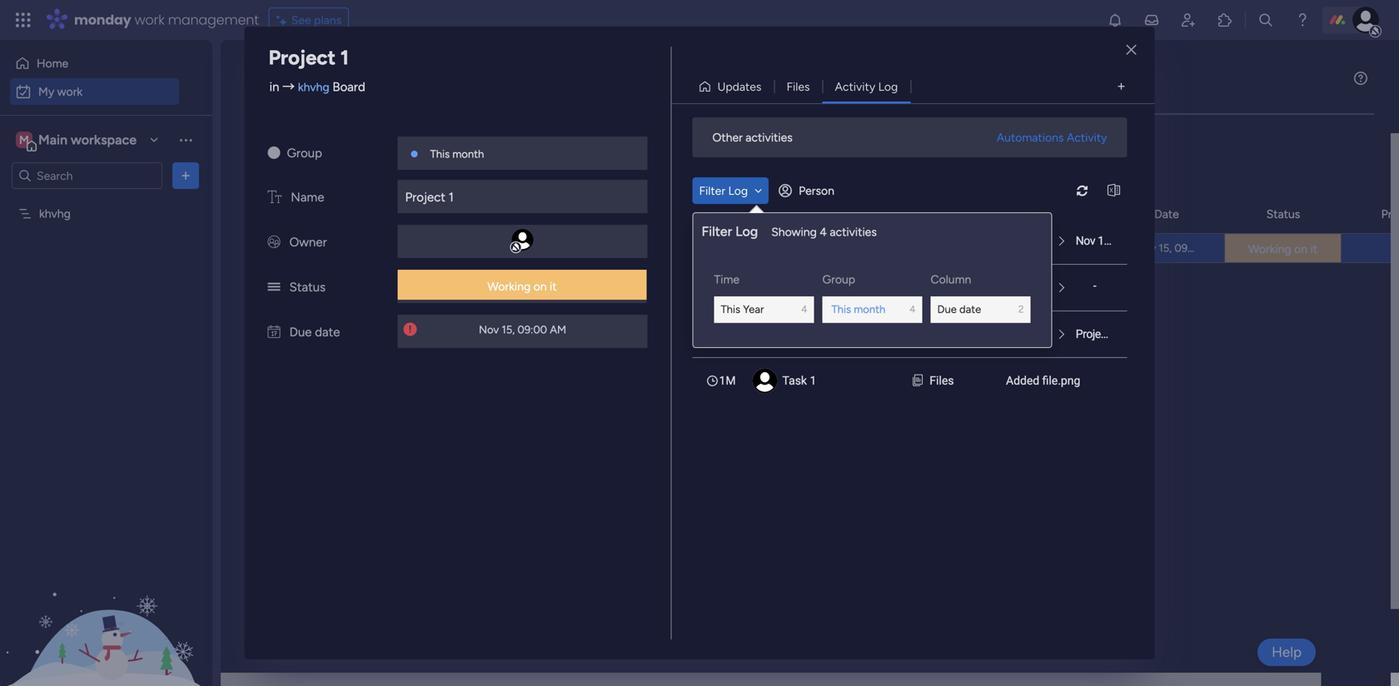 Task type: vqa. For each thing, say whether or not it's contained in the screenshot.


Task type: describe. For each thing, give the bounding box(es) containing it.
my work option
[[10, 78, 179, 105]]

automations activity
[[997, 130, 1107, 144]]

dapulse date column image
[[268, 325, 280, 340]]

owner
[[289, 235, 327, 250]]

4 for time
[[801, 303, 807, 315]]

0 vertical spatial on
[[1294, 242, 1308, 256]]

1 vertical spatial filter
[[702, 224, 732, 239]]

other activities
[[712, 130, 793, 144]]

export to excel image
[[1101, 184, 1127, 197]]

nov 15, 09:00 am inside project 1 dialog
[[479, 323, 566, 336]]

files inside button
[[787, 80, 810, 94]]

apps image
[[1217, 12, 1233, 28]]

past
[[281, 207, 313, 228]]

0 vertical spatial this month
[[430, 147, 484, 161]]

date
[[1154, 207, 1179, 221]]

refresh image
[[1069, 184, 1096, 197]]

project up file.png
[[1076, 327, 1110, 341]]

1 vertical spatial board
[[906, 207, 936, 221]]

home link
[[10, 50, 179, 77]]

working inside project 1 dialog
[[488, 279, 531, 294]]

2 vertical spatial log
[[735, 224, 758, 239]]

this for time
[[721, 303, 740, 316]]

1 horizontal spatial month
[[854, 303, 885, 316]]

lottie animation element
[[0, 518, 212, 686]]

file.png
[[1042, 374, 1080, 388]]

v2 overdue deadline image
[[403, 322, 417, 338]]

showing
[[771, 225, 817, 239]]

workspace image
[[16, 131, 32, 149]]

select product image
[[15, 12, 32, 28]]

status inside project 1 dialog
[[289, 280, 326, 295]]

dates
[[317, 207, 360, 228]]

2 29d from the top
[[719, 281, 739, 294]]

in
[[269, 80, 279, 95]]

log inside button
[[728, 184, 748, 198]]

invite members image
[[1180, 12, 1197, 28]]

2
[[1018, 303, 1024, 315]]

1 vertical spatial filter log
[[702, 224, 758, 239]]

am inside project 1 dialog
[[550, 323, 566, 336]]

nov right v2 overdue deadline image
[[479, 323, 499, 336]]

working on it inside project 1 dialog
[[488, 279, 557, 294]]

1 horizontal spatial nov 15, 09:00 am
[[1136, 242, 1223, 255]]

activity log
[[835, 80, 898, 94]]

hide
[[434, 139, 459, 154]]

my for my work
[[250, 64, 288, 101]]

1 horizontal spatial files
[[930, 374, 954, 388]]

15
[[1098, 234, 1110, 248]]

0 vertical spatial 15,
[[1159, 242, 1172, 255]]

nov left 15
[[1076, 234, 1095, 248]]

board inside project 1 dialog
[[333, 80, 365, 95]]

other
[[712, 130, 743, 144]]

date for dapulse date column icon
[[953, 281, 976, 294]]

09:00 inside project 1 dialog
[[517, 323, 547, 336]]

v2 file column image
[[913, 372, 923, 390]]

plans
[[314, 13, 342, 27]]

on inside project 1 dialog
[[534, 279, 547, 294]]

1 inside past dates / 1 item
[[376, 212, 381, 226]]

0 vertical spatial it
[[1310, 242, 1318, 256]]

showing 4 activities
[[771, 225, 877, 239]]

this year
[[721, 303, 764, 316]]

see plans
[[291, 13, 342, 27]]

project 1 up khvhg link
[[269, 45, 349, 70]]

m
[[19, 133, 29, 147]]

see plans button
[[269, 7, 349, 32]]

list box inside project 1 dialog
[[692, 217, 1155, 404]]

see
[[291, 13, 311, 27]]

project up item
[[405, 190, 445, 205]]

2 horizontal spatial group
[[822, 272, 855, 286]]

task 1
[[782, 374, 816, 388]]

my work
[[250, 64, 361, 101]]

my work link
[[10, 78, 179, 105]]

1 horizontal spatial status
[[1266, 207, 1300, 221]]

updates
[[717, 80, 762, 94]]

name
[[291, 190, 324, 205]]

time
[[714, 272, 740, 286]]

khvhg inside in → khvhg board
[[298, 80, 329, 94]]

nov down date on the right of page
[[1136, 242, 1156, 255]]

project down showing
[[782, 281, 819, 294]]

→
[[282, 80, 295, 95]]

0 horizontal spatial activities
[[746, 130, 793, 144]]

1 vertical spatial group
[[742, 207, 775, 221]]

close image
[[1126, 44, 1136, 56]]

15, inside project 1 dialog
[[502, 323, 515, 336]]

project 1 dialog
[[0, 0, 1399, 686]]

main workspace
[[38, 132, 137, 148]]

people
[[1041, 207, 1076, 221]]

1 vertical spatial due
[[937, 303, 957, 316]]

v2 sun image
[[268, 146, 280, 161]]



Task type: locate. For each thing, give the bounding box(es) containing it.
0 vertical spatial files
[[787, 80, 810, 94]]

1 horizontal spatial board
[[906, 207, 936, 221]]

1 horizontal spatial work
[[135, 10, 165, 29]]

project 1 up item
[[405, 190, 454, 205]]

work down home
[[57, 85, 83, 99]]

project 1 down showing
[[782, 281, 829, 294]]

due down column on the right of page
[[937, 303, 957, 316]]

due date right dapulse date column image
[[289, 325, 340, 340]]

4 for group
[[909, 303, 916, 315]]

0 vertical spatial status
[[1266, 207, 1300, 221]]

1 vertical spatial on
[[534, 279, 547, 294]]

1 vertical spatial working
[[488, 279, 531, 294]]

due date for dapulse date column icon
[[930, 281, 976, 294]]

1 horizontal spatial activity
[[1067, 130, 1107, 144]]

0 vertical spatial board
[[333, 80, 365, 95]]

home
[[37, 56, 68, 70]]

filter log
[[699, 184, 748, 198], [702, 224, 758, 239]]

0 vertical spatial 09:00
[[1175, 242, 1204, 255]]

filter left angle down icon
[[699, 184, 725, 198]]

this
[[430, 147, 450, 161], [721, 303, 740, 316], [832, 303, 851, 316]]

1 vertical spatial it
[[550, 279, 557, 294]]

0 vertical spatial 29d
[[719, 234, 739, 248]]

search everything image
[[1257, 12, 1274, 28]]

list box containing 29d
[[692, 217, 1155, 404]]

group right v2 sun image
[[287, 146, 322, 161]]

board right khvhg link
[[333, 80, 365, 95]]

1 vertical spatial status
[[289, 280, 326, 295]]

date for dapulse date column image
[[315, 325, 340, 340]]

dapulse text column image down dapulse date column icon
[[913, 326, 926, 343]]

on
[[1294, 242, 1308, 256], [534, 279, 547, 294]]

person button
[[772, 177, 844, 204]]

0 horizontal spatial status
[[289, 280, 326, 295]]

khvhg list box
[[0, 196, 212, 453]]

done
[[461, 139, 488, 154]]

due date down column on the right of page
[[937, 303, 981, 316]]

activity right files button
[[835, 80, 875, 94]]

4 down dapulse date column icon
[[909, 303, 916, 315]]

my inside my work option
[[38, 85, 54, 99]]

khvhg
[[298, 80, 329, 94], [39, 207, 71, 221]]

0 vertical spatial due
[[930, 281, 950, 294]]

0 vertical spatial khvhg
[[298, 80, 329, 94]]

files right updates
[[787, 80, 810, 94]]

1 horizontal spatial khvhg
[[298, 80, 329, 94]]

1
[[340, 45, 349, 70], [449, 190, 454, 205], [376, 212, 381, 226], [822, 234, 829, 248], [311, 242, 316, 256], [822, 281, 829, 294], [1113, 327, 1119, 341], [810, 374, 816, 388]]

0 horizontal spatial working on it
[[488, 279, 557, 294]]

due date for dapulse date column image
[[289, 325, 340, 340]]

project
[[269, 45, 336, 70], [405, 190, 445, 205], [782, 234, 819, 248], [271, 242, 308, 256], [782, 281, 819, 294], [1076, 327, 1110, 341]]

automations
[[997, 130, 1064, 144]]

home option
[[10, 50, 179, 77]]

1 vertical spatial 09:00
[[517, 323, 547, 336]]

1 vertical spatial activity
[[1067, 130, 1107, 144]]

2 vertical spatial date
[[315, 325, 340, 340]]

files right v2 file column "icon"
[[930, 374, 954, 388]]

activities right "other"
[[746, 130, 793, 144]]

0 horizontal spatial 15,
[[502, 323, 515, 336]]

help
[[1272, 644, 1302, 661]]

Filter dashboard by text search field
[[246, 133, 397, 160]]

activity inside activity log button
[[835, 80, 875, 94]]

1 vertical spatial date
[[959, 303, 981, 316]]

2 horizontal spatial 4
[[909, 303, 916, 315]]

0 horizontal spatial this month
[[430, 147, 484, 161]]

1 horizontal spatial working on it
[[1248, 242, 1318, 256]]

khvhg link
[[298, 80, 329, 94]]

add view image
[[1118, 81, 1125, 93]]

0 horizontal spatial it
[[550, 279, 557, 294]]

log
[[878, 80, 898, 94], [728, 184, 748, 198], [735, 224, 758, 239]]

0 horizontal spatial 09:00
[[517, 323, 547, 336]]

1 vertical spatial activities
[[830, 225, 877, 239]]

management
[[168, 10, 259, 29]]

date right dapulse date column icon
[[953, 281, 976, 294]]

1 vertical spatial 29d
[[719, 281, 739, 294]]

4 right showing
[[820, 225, 827, 239]]

project 1 up file.png
[[1076, 327, 1119, 341]]

activity inside automations activity button
[[1067, 130, 1107, 144]]

0 horizontal spatial on
[[534, 279, 547, 294]]

month
[[452, 147, 484, 161], [854, 303, 885, 316]]

1 vertical spatial am
[[550, 323, 566, 336]]

v2 status image
[[268, 280, 280, 295]]

1 horizontal spatial this
[[721, 303, 740, 316]]

prio
[[1381, 207, 1399, 221]]

/
[[364, 207, 372, 228]]

0 horizontal spatial month
[[452, 147, 484, 161]]

0 horizontal spatial khvhg
[[39, 207, 71, 221]]

1 vertical spatial this month
[[832, 303, 885, 316]]

date down column on the right of page
[[959, 303, 981, 316]]

files button
[[774, 73, 822, 100]]

project up khvhg link
[[269, 45, 336, 70]]

project 1
[[269, 45, 349, 70], [405, 190, 454, 205], [782, 234, 829, 248], [271, 242, 316, 256], [782, 281, 829, 294], [1076, 327, 1119, 341]]

workspace selection element
[[16, 130, 139, 152]]

1m
[[719, 374, 736, 388]]

activities down person
[[830, 225, 877, 239]]

0 horizontal spatial work
[[57, 85, 83, 99]]

main
[[38, 132, 68, 148]]

0 horizontal spatial dapulse text column image
[[268, 190, 282, 205]]

my work
[[38, 85, 83, 99]]

0 vertical spatial date
[[953, 281, 976, 294]]

0 vertical spatial nov 15, 09:00 am
[[1136, 242, 1223, 255]]

2 vertical spatial group
[[822, 272, 855, 286]]

29d up time
[[719, 234, 739, 248]]

1 horizontal spatial 4
[[820, 225, 827, 239]]

2 vertical spatial due
[[289, 325, 312, 340]]

filter
[[699, 184, 725, 198], [702, 224, 732, 239]]

dapulse text column image
[[268, 190, 282, 205], [913, 326, 926, 343]]

0 vertical spatial work
[[135, 10, 165, 29]]

0 horizontal spatial board
[[333, 80, 365, 95]]

updates button
[[692, 73, 774, 100]]

items
[[491, 139, 520, 154]]

1 horizontal spatial am
[[1207, 242, 1223, 255]]

workspace
[[71, 132, 137, 148]]

due right dapulse date column image
[[289, 325, 312, 340]]

0 vertical spatial activity
[[835, 80, 875, 94]]

0 horizontal spatial activity
[[835, 80, 875, 94]]

09:00
[[1175, 242, 1204, 255], [517, 323, 547, 336]]

1 vertical spatial working on it
[[488, 279, 557, 294]]

board up column on the right of page
[[906, 207, 936, 221]]

0 vertical spatial log
[[878, 80, 898, 94]]

dapulse date column image
[[913, 279, 925, 296]]

1 horizontal spatial it
[[1310, 242, 1318, 256]]

None search field
[[246, 133, 397, 160]]

group down showing 4 activities
[[822, 272, 855, 286]]

filter log left angle down icon
[[699, 184, 748, 198]]

0 horizontal spatial working
[[488, 279, 531, 294]]

automations activity button
[[990, 124, 1114, 151]]

activity log button
[[822, 73, 910, 100]]

filter log button
[[692, 177, 769, 204]]

1 horizontal spatial 09:00
[[1175, 242, 1204, 255]]

this for group
[[832, 303, 851, 316]]

log inside button
[[878, 80, 898, 94]]

help image
[[1294, 12, 1311, 28]]

1 vertical spatial nov 15, 09:00 am
[[479, 323, 566, 336]]

due right dapulse date column icon
[[930, 281, 950, 294]]

1 vertical spatial due date
[[937, 303, 981, 316]]

group
[[287, 146, 322, 161], [742, 207, 775, 221], [822, 272, 855, 286]]

0 horizontal spatial group
[[287, 146, 322, 161]]

this left done
[[430, 147, 450, 161]]

it inside project 1 dialog
[[550, 279, 557, 294]]

list box
[[692, 217, 1155, 404]]

2 horizontal spatial this
[[832, 303, 851, 316]]

0 horizontal spatial my
[[38, 85, 54, 99]]

project down past
[[271, 242, 308, 256]]

4
[[820, 225, 827, 239], [801, 303, 807, 315], [909, 303, 916, 315]]

filter log down filter log button
[[702, 224, 758, 239]]

1 vertical spatial log
[[728, 184, 748, 198]]

my for my work
[[38, 85, 54, 99]]

past dates / 1 item
[[281, 207, 407, 228]]

project 1 down person 'popup button'
[[782, 234, 829, 248]]

am
[[1207, 242, 1223, 255], [550, 323, 566, 336]]

help button
[[1258, 639, 1316, 666]]

date right dapulse date column image
[[315, 325, 340, 340]]

column
[[931, 272, 971, 286]]

task
[[782, 374, 807, 388]]

nov 15, 09:00 am
[[1136, 242, 1223, 255], [479, 323, 566, 336]]

0 vertical spatial month
[[452, 147, 484, 161]]

nov 15 09:00:58
[[1076, 234, 1155, 248]]

4 right year
[[801, 303, 807, 315]]

lottie animation image
[[0, 518, 212, 686]]

work for my
[[57, 85, 83, 99]]

it
[[1310, 242, 1318, 256], [550, 279, 557, 294]]

0 horizontal spatial am
[[550, 323, 566, 336]]

0 horizontal spatial files
[[787, 80, 810, 94]]

1 vertical spatial files
[[930, 374, 954, 388]]

notifications image
[[1107, 12, 1123, 28]]

hide done items
[[434, 139, 520, 154]]

board
[[333, 80, 365, 95], [906, 207, 936, 221]]

my down home
[[38, 85, 54, 99]]

activity
[[835, 80, 875, 94], [1067, 130, 1107, 144]]

due
[[930, 281, 950, 294], [937, 303, 957, 316], [289, 325, 312, 340]]

my left khvhg link
[[250, 64, 288, 101]]

work for monday
[[135, 10, 165, 29]]

item
[[384, 212, 407, 226]]

nov left 13 at the top
[[1012, 281, 1031, 294]]

person
[[799, 184, 834, 198]]

1 horizontal spatial on
[[1294, 242, 1308, 256]]

files
[[787, 80, 810, 94], [930, 374, 954, 388]]

1 vertical spatial month
[[854, 303, 885, 316]]

project 1 down past
[[271, 242, 316, 256]]

khvhg inside list box
[[39, 207, 71, 221]]

0 vertical spatial am
[[1207, 242, 1223, 255]]

khvhg right →
[[298, 80, 329, 94]]

this left year
[[721, 303, 740, 316]]

filter down filter log button
[[702, 224, 732, 239]]

activity up refresh 'icon'
[[1067, 130, 1107, 144]]

0 horizontal spatial this
[[430, 147, 450, 161]]

in → khvhg board
[[269, 80, 365, 95]]

1 horizontal spatial working
[[1248, 242, 1291, 256]]

29d up this year
[[719, 281, 739, 294]]

0 vertical spatial group
[[287, 146, 322, 161]]

0 vertical spatial filter log
[[699, 184, 748, 198]]

gary orlando image
[[1352, 7, 1379, 33]]

1 vertical spatial 15,
[[502, 323, 515, 336]]

1 vertical spatial khvhg
[[39, 207, 71, 221]]

angle down image
[[755, 185, 762, 197]]

my
[[250, 64, 288, 101], [38, 85, 54, 99]]

added
[[1006, 374, 1039, 388]]

this down showing 4 activities
[[832, 303, 851, 316]]

year
[[743, 303, 764, 316]]

nov
[[1076, 234, 1095, 248], [1136, 242, 1156, 255], [1012, 281, 1031, 294], [479, 323, 499, 336]]

work
[[295, 64, 361, 101]]

working
[[1248, 242, 1291, 256], [488, 279, 531, 294]]

1 horizontal spatial my
[[250, 64, 288, 101]]

09:00:58
[[1113, 234, 1155, 248]]

inbox image
[[1143, 12, 1160, 28]]

13
[[1034, 281, 1046, 294]]

0 horizontal spatial 4
[[801, 303, 807, 315]]

1 horizontal spatial activities
[[830, 225, 877, 239]]

status
[[1266, 207, 1300, 221], [289, 280, 326, 295]]

this month
[[430, 147, 484, 161], [832, 303, 885, 316]]

monday
[[74, 10, 131, 29]]

1 horizontal spatial group
[[742, 207, 775, 221]]

0 vertical spatial activities
[[746, 130, 793, 144]]

1 horizontal spatial this month
[[832, 303, 885, 316]]

work inside my work option
[[57, 85, 83, 99]]

0 vertical spatial due date
[[930, 281, 976, 294]]

1 vertical spatial work
[[57, 85, 83, 99]]

khvhg down 'search in workspace' field
[[39, 207, 71, 221]]

1 vertical spatial dapulse text column image
[[913, 326, 926, 343]]

due inside list box
[[930, 281, 950, 294]]

nov 13
[[1012, 281, 1046, 294]]

due for dapulse date column image
[[289, 325, 312, 340]]

2 vertical spatial due date
[[289, 325, 340, 340]]

0 vertical spatial dapulse text column image
[[268, 190, 282, 205]]

date inside list box
[[953, 281, 976, 294]]

0 vertical spatial working on it
[[1248, 242, 1318, 256]]

project down person 'popup button'
[[782, 234, 819, 248]]

due for dapulse date column icon
[[930, 281, 950, 294]]

date
[[953, 281, 976, 294], [959, 303, 981, 316], [315, 325, 340, 340]]

1 horizontal spatial dapulse text column image
[[913, 326, 926, 343]]

Search in workspace field
[[35, 166, 139, 185]]

v2 multiple person column image
[[268, 235, 280, 250]]

working on it
[[1248, 242, 1318, 256], [488, 279, 557, 294]]

option
[[0, 199, 212, 202]]

29d
[[719, 234, 739, 248], [719, 281, 739, 294]]

15,
[[1159, 242, 1172, 255], [502, 323, 515, 336]]

work
[[135, 10, 165, 29], [57, 85, 83, 99]]

added file.png
[[1006, 374, 1080, 388]]

work right monday at the top left of page
[[135, 10, 165, 29]]

filter inside filter log button
[[699, 184, 725, 198]]

due date
[[930, 281, 976, 294], [937, 303, 981, 316], [289, 325, 340, 340]]

monday work management
[[74, 10, 259, 29]]

due date right dapulse date column icon
[[930, 281, 976, 294]]

activities
[[746, 130, 793, 144], [830, 225, 877, 239]]

1 29d from the top
[[719, 234, 739, 248]]

dapulse text column image up past
[[268, 190, 282, 205]]

0 vertical spatial working
[[1248, 242, 1291, 256]]

filter log inside button
[[699, 184, 748, 198]]

group down angle down icon
[[742, 207, 775, 221]]



